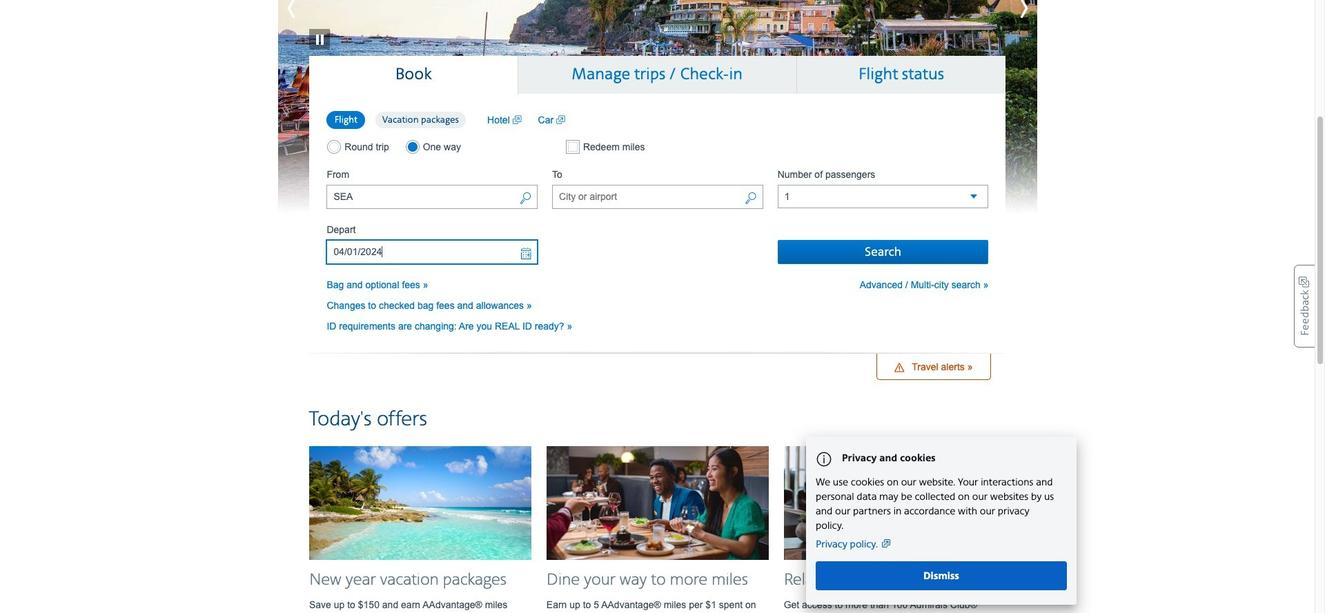 Task type: vqa. For each thing, say whether or not it's contained in the screenshot.
2nd newpage icon from the right
no



Task type: describe. For each thing, give the bounding box(es) containing it.
next slide image
[[975, 0, 1037, 26]]

newpage image
[[513, 113, 522, 127]]

City or airport text field
[[552, 185, 764, 209]]

leave feedback, opens external site in new window image
[[1295, 265, 1315, 348]]

2 option group from the top
[[327, 140, 538, 154]]

search image for city or airport text field
[[519, 191, 532, 207]]

1 option group from the top
[[327, 110, 474, 130]]

1 tab from the left
[[309, 56, 518, 94]]



Task type: locate. For each thing, give the bounding box(es) containing it.
0 vertical spatial option group
[[327, 110, 474, 130]]

1 vertical spatial option group
[[327, 140, 538, 154]]

previous slide image
[[278, 0, 340, 26]]

tab
[[309, 56, 518, 94], [518, 56, 797, 94], [797, 56, 1006, 94]]

0 horizontal spatial search image
[[519, 191, 532, 207]]

1 horizontal spatial search image
[[745, 191, 757, 207]]

pause slideshow image
[[309, 8, 330, 49]]

newpage image
[[557, 113, 565, 127]]

None submit
[[778, 240, 989, 264]]

2 search image from the left
[[745, 191, 757, 207]]

mm/dd/yyyy text field
[[327, 240, 538, 264]]

search image for city or airport text box
[[745, 191, 757, 207]]

search image
[[519, 191, 532, 207], [745, 191, 757, 207]]

3 tab from the left
[[797, 56, 1006, 94]]

option group
[[327, 110, 474, 130], [327, 140, 538, 154]]

1 search image from the left
[[519, 191, 532, 207]]

tab list
[[309, 56, 1006, 94]]

book new destinations to europe. opens another site in a new window that may not meet accessibility guidelines. image
[[278, 0, 1037, 214]]

City or airport text field
[[327, 185, 538, 209]]

2 tab from the left
[[518, 56, 797, 94]]



